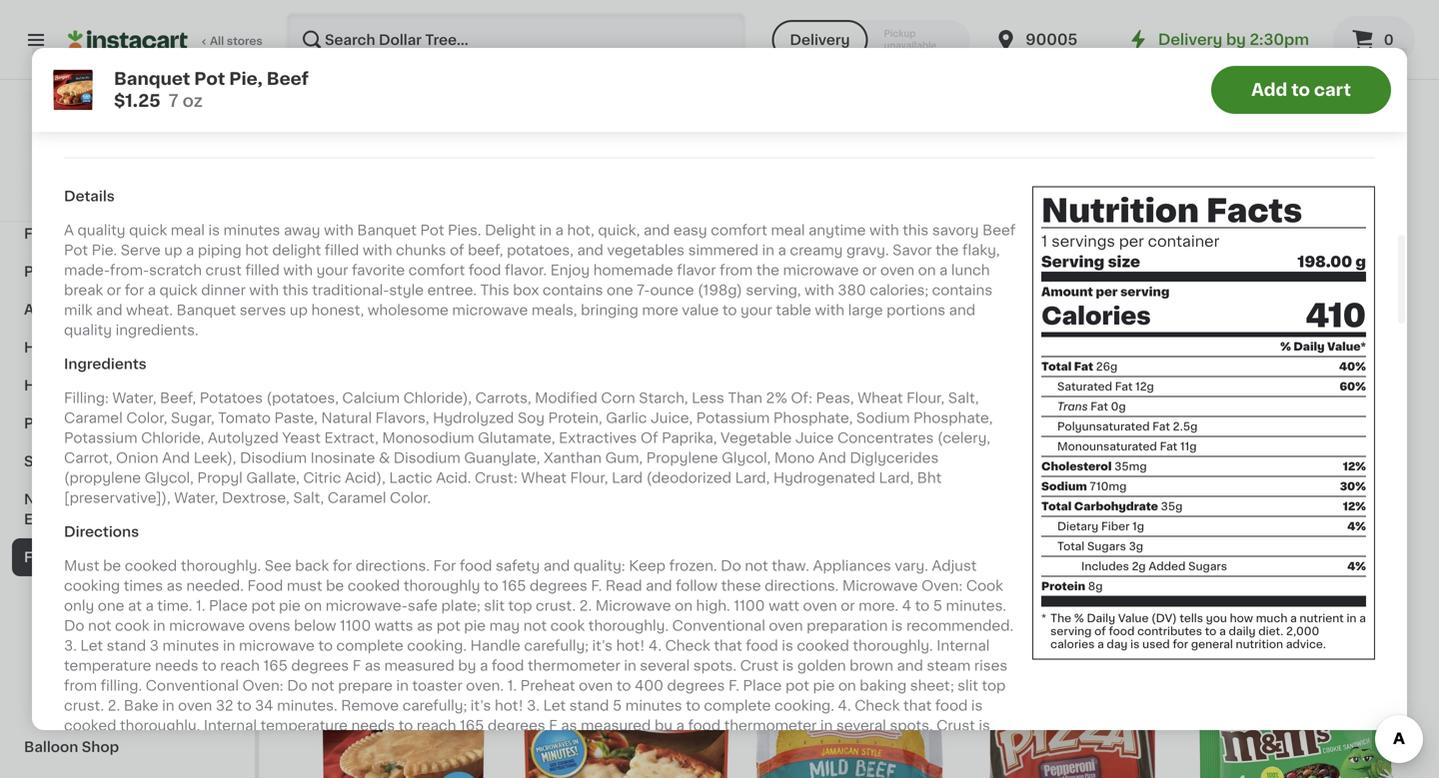 Task type: locate. For each thing, give the bounding box(es) containing it.
crust:
[[475, 471, 518, 485]]

items for 1
[[427, 609, 467, 623]]

by down 400
[[655, 719, 673, 733]]

oz inside john morrell smoked sausage 7 oz
[[979, 583, 992, 594]]

0 horizontal spatial stand
[[107, 639, 146, 653]]

comfort up simmered
[[711, 223, 768, 237]]

hot! down oven.
[[495, 699, 524, 713]]

serving
[[1121, 287, 1170, 298], [1051, 626, 1092, 637]]

4% for dietary fiber
[[1348, 521, 1367, 532]]

el up the egg,
[[969, 190, 982, 204]]

pie
[[279, 599, 301, 613], [464, 619, 486, 633], [813, 679, 835, 693]]

& inside el monterey burrito, bean & cheese, xxlarge 8 oz
[[482, 190, 493, 204]]

el inside el monterey burrito, bean & cheese, xxlarge 8 oz
[[300, 190, 313, 204]]

microwave-
[[326, 599, 408, 613]]

slit right sheet;
[[958, 679, 979, 693]]

balloon shop link
[[12, 729, 243, 767]]

with
[[324, 223, 354, 237], [870, 223, 900, 237], [363, 243, 392, 257], [283, 263, 313, 277], [249, 283, 279, 297], [805, 283, 835, 297], [815, 303, 845, 317]]

1 horizontal spatial cheese
[[1058, 210, 1112, 224]]

daily inside * the % daily value (dv) tells you how much a nutrient in a serving of food contributes to a daily diet. 2,000 calories a day is used for general nutrition advice.
[[1087, 613, 1116, 624]]

1 disodium from the left
[[240, 451, 307, 465]]

1 horizontal spatial complete
[[704, 699, 771, 713]]

0 vertical spatial chicken
[[570, 0, 627, 14]]

0 vertical spatial caramel
[[64, 411, 123, 425]]

handle
[[471, 639, 521, 653]]

hot,
[[567, 223, 595, 237]]

add button down savor
[[870, 285, 947, 321]]

1 cheese, from the left
[[300, 210, 358, 224]]

add inside button
[[1252, 81, 1288, 98]]

oz inside "banquet pot pie, beef $1.25 7 oz"
[[183, 92, 203, 109]]

1 vertical spatial serving
[[1051, 626, 1092, 637]]

meal down the guarantee on the top of page
[[171, 223, 205, 237]]

let down only
[[80, 639, 103, 653]]

pie, inside button
[[673, 20, 698, 34]]

1 horizontal spatial oven:
[[922, 579, 963, 593]]

of up the calories
[[1095, 626, 1107, 637]]

top
[[508, 599, 532, 613], [982, 679, 1006, 693]]

1 vertical spatial sausage
[[969, 230, 1030, 244]]

oven up preparation on the bottom right of the page
[[803, 599, 838, 613]]

place down watt
[[743, 679, 782, 693]]

value
[[1119, 613, 1149, 624]]

improvement
[[71, 169, 168, 183]]

lunch
[[952, 263, 990, 277]]

health
[[24, 379, 72, 393]]

do down below
[[287, 679, 308, 693]]

home for home & garden
[[24, 341, 67, 355]]

1 cook from the left
[[115, 619, 150, 633]]

0 vertical spatial banquet chicken and broccoli deep dish pot pie, frozen meal
[[507, 0, 698, 54]]

watt
[[769, 599, 800, 613]]

dollar tree logo image
[[108, 104, 146, 142]]

0 vertical spatial 4%
[[1348, 521, 1367, 532]]

1 vertical spatial brown
[[116, 739, 160, 753]]

1 phosphate, from the left
[[774, 411, 853, 425]]

not down only
[[88, 619, 111, 633]]

salt, up '(celery,'
[[949, 391, 979, 405]]

0 vertical spatial brown
[[850, 659, 894, 673]]

gallate,
[[246, 471, 300, 485]]

up right serves
[[290, 303, 308, 317]]

3. down preheat
[[527, 699, 540, 713]]

165
[[502, 579, 526, 593], [263, 659, 288, 673], [460, 719, 484, 733]]

oz right 6.5
[[990, 250, 1003, 261]]

add down savor
[[908, 296, 937, 310]]

carefully; down toaster
[[403, 699, 467, 713]]

yeast
[[282, 431, 321, 445]]

sausage inside jimmy dean sandwich, sausage & cheese, english muffin
[[1193, 210, 1253, 224]]

0 vertical spatial needs
[[155, 659, 199, 673]]

5 inside button
[[765, 563, 772, 574]]

away
[[284, 223, 321, 237]]

& up acid),
[[379, 451, 390, 465]]

cheese, inside el monterey burrito, bean & cheese, xxlarge 8 oz
[[300, 210, 358, 224]]

0 horizontal spatial see
[[265, 559, 292, 573]]

1 horizontal spatial comfort
[[711, 223, 768, 237]]

from-
[[110, 263, 149, 277]]

cheese inside el monterey breakfast wrap, egg, potato, cheese sauce & sausage 6.5 oz
[[1058, 210, 1112, 224]]

complete
[[337, 639, 404, 653], [704, 699, 771, 713]]

7 oz up floral on the left top of the page
[[64, 38, 86, 49]]

deep inside banquet chicken and broccoli deep dish pot pie, frozen meal button
[[568, 20, 606, 34]]

eligible for spend $20, save $4
[[1040, 611, 1093, 625]]

1 cheese from the left
[[575, 210, 629, 224]]

0 vertical spatial meal
[[557, 40, 591, 54]]

microwave down time.
[[169, 619, 245, 633]]

fat
[[1075, 361, 1094, 372], [1116, 381, 1133, 392], [1091, 401, 1109, 412], [1153, 421, 1171, 432], [1160, 441, 1178, 452]]

1 horizontal spatial internal
[[937, 639, 990, 653]]

& down dean
[[1257, 210, 1268, 224]]

0 horizontal spatial minutes
[[162, 639, 219, 653]]

0 horizontal spatial thermometer
[[528, 659, 621, 673]]

hydrogenated
[[774, 471, 876, 485]]

1 vertical spatial by
[[458, 659, 476, 673]]

chloride),
[[404, 391, 472, 405]]

0 vertical spatial conventional
[[673, 619, 766, 633]]

delivery for delivery by 2:30pm
[[1159, 32, 1223, 47]]

sausage inside el monterey breakfast wrap, egg, potato, cheese sauce & sausage 6.5 oz
[[969, 230, 1030, 244]]

serving down size
[[1121, 287, 1170, 298]]

1 contains from the left
[[543, 283, 603, 297]]

oz right x
[[775, 563, 788, 574]]

1 el from the left
[[300, 190, 313, 204]]

pie down plate;
[[464, 619, 486, 633]]

degrees down the safety
[[530, 579, 588, 593]]

cheese, inside jimmy dean sandwich, sausage & cheese, english muffin
[[1271, 210, 1329, 224]]

(potatoes,
[[266, 391, 339, 405]]

1.
[[196, 599, 205, 613], [508, 679, 517, 693]]

product group
[[300, 279, 507, 633], [523, 279, 730, 615], [746, 279, 953, 577], [969, 279, 1177, 635], [1193, 279, 1400, 575], [300, 655, 507, 779], [523, 655, 730, 779], [746, 655, 953, 779], [969, 655, 1177, 779], [1193, 655, 1400, 779]]

1 horizontal spatial pot
[[437, 619, 461, 633]]

1 horizontal spatial that
[[904, 699, 932, 713]]

1 vertical spatial 4.
[[838, 699, 852, 713]]

carrots,
[[476, 391, 532, 405]]

400
[[635, 679, 664, 693]]

0 vertical spatial steam
[[927, 659, 971, 673]]

monterey for potato,
[[986, 190, 1054, 204]]

oz inside 2 x 5 oz button
[[775, 563, 788, 574]]

2 12% from the top
[[1344, 501, 1367, 512]]

& down pockets
[[560, 210, 571, 224]]

pot inside "banquet pot pie, beef $1.25 7 oz"
[[194, 70, 225, 87]]

165 down oven.
[[460, 719, 484, 733]]

cholesterol
[[1042, 461, 1112, 472]]

(884)
[[359, 42, 390, 53]]

serve
[[121, 243, 161, 257]]

in
[[540, 223, 552, 237], [762, 243, 775, 257], [1347, 613, 1357, 624], [153, 619, 166, 633], [223, 639, 235, 653], [624, 659, 637, 673], [396, 679, 409, 693], [162, 699, 175, 713], [821, 719, 833, 733]]

0 horizontal spatial crust
[[741, 659, 779, 673]]

to inside button
[[1292, 81, 1311, 98]]

it's down oven.
[[471, 699, 491, 713]]

container
[[1149, 235, 1220, 249]]

1 vertical spatial top
[[982, 679, 1006, 693]]

extract,
[[324, 431, 379, 445]]

golden
[[798, 659, 846, 673], [64, 739, 113, 753]]

5 inside golden krust jamaican style chicken patty 5 oz
[[746, 230, 754, 241]]

1 horizontal spatial and
[[819, 451, 847, 465]]

1 vertical spatial let
[[544, 699, 566, 713]]

1 vertical spatial comfort
[[409, 263, 465, 277]]

0 horizontal spatial conventional
[[146, 679, 239, 693]]

food inside must be cooked thoroughly. see back for directions. for food safety and quality: keep frozen. do not thaw. appliances vary. adjust cooking times as needed. food must be cooked thoroughly to 165 degrees f. read and follow these directions. microwave oven: cook only one at a time. 1. place pot pie on microwave-safe plate; slit top crust. 2. microwave on high. 1100 watt oven or more. 4 to 5 minutes. do not cook in microwave ovens below 1100 watts as pot pie may not cook thoroughly. conventional oven preparation is recommended. 3. let stand 3 minutes in microwave to complete cooking. handle carefully; it's hot! 4. check that food is cooked thoroughly. internal temperature needs to reach 165 degrees f as measured by a food thermometer in several spots. crust is golden brown and steam rises from filling. conventional oven: do not prepare in toaster oven. 1. preheat oven to 400 degrees f. place pot pie on baking sheet; slit top crust. 2. bake in oven 32 to 34 minutes. remove carefully; it's hot! 3. let stand 5 minutes to complete cooking. 4. check that food is cooked thoroughly. internal temperature needs to reach 165 degrees f as measured by a food thermometer in several spots. crust is golden brown and steam rises from filling.
[[247, 579, 283, 593]]

f up the prepare
[[353, 659, 361, 673]]

temperature down 34
[[261, 719, 348, 733]]

wheat down 'xanthan'
[[521, 471, 567, 485]]

meals,
[[532, 303, 577, 317]]

%
[[1281, 341, 1292, 352], [1075, 613, 1085, 624]]

2 cheese, from the left
[[1271, 210, 1329, 224]]

0 horizontal spatial delivery
[[790, 33, 850, 47]]

sales link
[[12, 443, 243, 481]]

2 x 5 oz
[[746, 563, 788, 574]]

2 monterey from the left
[[986, 190, 1054, 204]]

fat for total
[[1075, 361, 1094, 372]]

el up away
[[300, 190, 313, 204]]

total for dietary fiber 1g
[[1042, 501, 1072, 512]]

0 vertical spatial daily
[[1294, 341, 1325, 352]]

1 vertical spatial 165
[[263, 659, 288, 673]]

2 el from the left
[[969, 190, 982, 204]]

on down 2.6 oz
[[304, 599, 322, 613]]

serving up the calories
[[1051, 626, 1092, 637]]

0 vertical spatial 2.
[[580, 599, 592, 613]]

cook down at
[[115, 619, 150, 633]]

el inside el monterey breakfast wrap, egg, potato, cheese sauce & sausage 6.5 oz
[[969, 190, 982, 204]]

for inside a quality quick meal is minutes away with banquet pot pies. delight in a hot, quick, and easy comfort meal anytime with this savory beef pot pie. serve up a piping hot delight filled with chunks of beef, potatoes, and vegetables simmered in a creamy gravy. savor the flaky, made-from-scratch crust filled with your favorite comfort food flavor. enjoy homemade flavor from the microwave or oven on a lunch break or for a quick dinner with this traditional-style entree. this box contains one 7-ounce (198g) serving, with 380 calories; contains milk and wheat. banquet serves up honest, wholesome microwave meals, bringing more value to your table with large portions and quality ingredients.
[[125, 283, 144, 297]]

1 and from the left
[[162, 451, 190, 465]]

0 horizontal spatial items
[[427, 609, 467, 623]]

0 horizontal spatial internal
[[204, 719, 257, 733]]

0 horizontal spatial contains
[[543, 283, 603, 297]]

quick,
[[598, 223, 640, 237]]

the
[[936, 243, 959, 257], [757, 263, 780, 277]]

2 cook from the left
[[551, 619, 585, 633]]

34
[[255, 699, 274, 713]]

35mg
[[1115, 461, 1147, 472]]

2 4% from the top
[[1348, 561, 1367, 572]]

2 disodium from the left
[[394, 451, 461, 465]]

trans
[[1058, 401, 1088, 412]]

1 horizontal spatial up
[[290, 303, 308, 317]]

(9)
[[374, 566, 390, 577]]

or up preparation on the bottom right of the page
[[841, 599, 855, 613]]

follow
[[676, 579, 718, 593]]

1 home from the top
[[24, 169, 67, 183]]

amount
[[1042, 287, 1094, 298]]

1 horizontal spatial disodium
[[394, 451, 461, 465]]

12% for total carbohydrate 35g
[[1344, 501, 1367, 512]]

crust down sheet;
[[937, 719, 976, 733]]

monterey inside el monterey breakfast wrap, egg, potato, cheese sauce & sausage 6.5 oz
[[986, 190, 1054, 204]]

pot
[[645, 20, 669, 34], [194, 70, 225, 87], [420, 223, 444, 237], [64, 243, 88, 257], [1256, 524, 1280, 538], [662, 544, 686, 558]]

filling. up bake
[[101, 679, 142, 693]]

1 horizontal spatial by
[[655, 719, 673, 733]]

1 horizontal spatial cooking.
[[775, 699, 835, 713]]

1 4% from the top
[[1348, 521, 1367, 532]]

1 horizontal spatial temperature
[[261, 719, 348, 733]]

new year's eve party essentials
[[24, 493, 175, 527]]

2.5g
[[1173, 421, 1198, 432]]

7 oz inside button
[[64, 38, 86, 49]]

stand left the 3
[[107, 639, 146, 653]]

measured up toaster
[[384, 659, 455, 673]]

0 horizontal spatial 165
[[263, 659, 288, 673]]

1 12% from the top
[[1344, 461, 1367, 472]]

1 $1.25 element from the top
[[969, 161, 1177, 187]]

home inside home improvement & hardware
[[24, 169, 67, 183]]

1 horizontal spatial be
[[326, 579, 344, 593]]

0 horizontal spatial it's
[[471, 699, 491, 713]]

dinner
[[201, 283, 246, 297]]

thoroughly
[[404, 579, 480, 593]]

with up serves
[[249, 283, 279, 297]]

appliances
[[813, 559, 892, 573]]

1 vertical spatial sugars
[[1189, 561, 1228, 572]]

1 horizontal spatial brown
[[850, 659, 894, 673]]

1 horizontal spatial steam
[[927, 659, 971, 673]]

oz up electronics
[[73, 38, 86, 49]]

0 vertical spatial crust.
[[536, 599, 576, 613]]

reach
[[220, 659, 260, 673], [417, 719, 456, 733]]

1. down needed.
[[196, 599, 205, 613]]

1 vertical spatial that
[[904, 699, 932, 713]]

1
[[1042, 235, 1048, 249], [311, 497, 321, 518], [1204, 497, 1213, 518]]

monterey inside el monterey burrito, bean & cheese, xxlarge 8 oz
[[316, 190, 384, 204]]

2 horizontal spatial pot
[[786, 679, 810, 693]]

thoroughly. down bake
[[120, 719, 200, 733]]

1 vertical spatial be
[[326, 579, 344, 593]]

your down serving,
[[741, 303, 773, 317]]

1 horizontal spatial minutes
[[223, 223, 280, 237]]

how
[[1230, 613, 1254, 624]]

0 horizontal spatial reach
[[220, 659, 260, 673]]

$1.25 element up the dietary
[[969, 495, 1177, 521]]

eligible up the calories
[[1040, 611, 1093, 625]]

lard, down vegetable
[[735, 471, 770, 485]]

1 vertical spatial wheat
[[521, 471, 567, 485]]

golden krust jamaican style chicken patty 5 oz
[[746, 190, 950, 241]]

dollar tree link
[[88, 104, 167, 166]]

2.6
[[300, 582, 317, 593]]

1 monterey from the left
[[316, 190, 384, 204]]

ingredients.
[[116, 323, 199, 337]]

jimmy dean sandwich, sausage & cheese, english muffin button
[[1193, 0, 1400, 263]]

2 horizontal spatial beef
[[1312, 524, 1346, 538]]

fat left 2.5g
[[1153, 421, 1171, 432]]

disodium
[[240, 451, 307, 465], [394, 451, 461, 465]]

1 horizontal spatial one
[[607, 283, 634, 297]]

lactic
[[389, 471, 433, 485]]

banquet chicken and broccoli deep dish pot pie, frozen meal button
[[507, 0, 712, 92]]

1 vertical spatial 1.
[[508, 679, 517, 693]]

by left the 2:30pm
[[1227, 32, 1247, 47]]

and down chloride,
[[162, 451, 190, 465]]

oven: down the 'adjust' on the bottom right of the page
[[922, 579, 963, 593]]

salt, down citric
[[293, 491, 324, 505]]

cook
[[115, 619, 150, 633], [551, 619, 585, 633]]

cooking.
[[407, 639, 467, 653], [775, 699, 835, 713]]

per up calories
[[1096, 287, 1118, 298]]

1 vertical spatial rises
[[241, 739, 274, 753]]

0 horizontal spatial sugars
[[1088, 541, 1127, 552]]

sandwiches,
[[613, 190, 702, 204]]

% right the
[[1075, 613, 1085, 624]]

2 cheese from the left
[[1058, 210, 1112, 224]]

2 $1.25 element from the top
[[969, 495, 1177, 521]]

add button down high.
[[647, 661, 724, 697]]

pot inside the 1 banquet pot pie, beef
[[1256, 524, 1280, 538]]

preheat
[[521, 679, 576, 693]]

& up dollar
[[84, 131, 95, 145]]

is inside a quality quick meal is minutes away with banquet pot pies. delight in a hot, quick, and easy comfort meal anytime with this savory beef pot pie. serve up a piping hot delight filled with chunks of beef, potatoes, and vegetables simmered in a creamy gravy. savor the flaky, made-from-scratch crust filled with your favorite comfort food flavor. enjoy homemade flavor from the microwave or oven on a lunch break or for a quick dinner with this traditional-style entree. this box contains one 7-ounce (198g) serving, with 380 calories; contains milk and wheat. banquet serves up honest, wholesome microwave meals, bringing more value to your table with large portions and quality ingredients.
[[208, 223, 220, 237]]

and
[[631, 0, 657, 14], [644, 223, 670, 237], [577, 243, 604, 257], [96, 303, 123, 317], [950, 303, 976, 317], [647, 524, 674, 538], [544, 559, 570, 573], [646, 579, 672, 593], [897, 659, 924, 673], [164, 739, 190, 753]]

conventional
[[673, 619, 766, 633], [146, 679, 239, 693]]

0 vertical spatial crust
[[741, 659, 779, 673]]

0 vertical spatial food
[[24, 227, 61, 241]]

0 horizontal spatial cheese
[[575, 210, 629, 224]]

oven inside a quality quick meal is minutes away with banquet pot pies. delight in a hot, quick, and easy comfort meal anytime with this savory beef pot pie. serve up a piping hot delight filled with chunks of beef, potatoes, and vegetables simmered in a creamy gravy. savor the flaky, made-from-scratch crust filled with your favorite comfort food flavor. enjoy homemade flavor from the microwave or oven on a lunch break or for a quick dinner with this traditional-style entree. this box contains one 7-ounce (198g) serving, with 380 calories; contains milk and wheat. banquet serves up honest, wholesome microwave meals, bringing more value to your table with large portions and quality ingredients.
[[881, 263, 915, 277]]

serving inside * the % daily value (dv) tells you how much a nutrient in a serving of food contributes to a daily diet. 2,000 calories a day is used for general nutrition advice.
[[1051, 626, 1092, 637]]

disodium up the gallate,
[[240, 451, 307, 465]]

2 horizontal spatial minutes
[[626, 699, 683, 713]]

f.
[[591, 579, 602, 593], [729, 679, 740, 693]]

lard,
[[735, 471, 770, 485], [879, 471, 914, 485]]

portions
[[887, 303, 946, 317]]

flour, up '(celery,'
[[907, 391, 945, 405]]

oz down john
[[979, 583, 992, 594]]

directions
[[64, 525, 139, 539]]

1 vertical spatial this
[[283, 283, 309, 297]]

oz right $1.25
[[183, 92, 203, 109]]

2 phosphate, from the left
[[914, 411, 993, 425]]

2 horizontal spatial or
[[863, 263, 877, 277]]

None search field
[[286, 12, 746, 68]]

0 vertical spatial serving
[[1121, 287, 1170, 298]]

dollar
[[88, 149, 131, 163]]

that down high.
[[714, 639, 743, 653]]

see eligible items button for spend $20, save $4
[[969, 601, 1177, 635]]

this
[[481, 283, 510, 297]]

dietary fiber 1g
[[1058, 521, 1145, 532]]

contains down enjoy
[[543, 283, 603, 297]]

el monterey breakfast wrap, egg, potato, cheese sauce & sausage 6.5 oz
[[969, 190, 1174, 261]]

oz inside golden krust jamaican style chicken patty 5 oz
[[756, 230, 769, 241]]

sausage inside john morrell smoked sausage 7 oz
[[969, 564, 1030, 578]]

rises down 34
[[241, 739, 274, 753]]

pie, inside the 1 banquet pot pie, beef
[[1283, 524, 1309, 538]]

measured
[[384, 659, 455, 673], [581, 719, 651, 733]]

11g
[[1181, 441, 1197, 452]]

cooked down (9)
[[348, 579, 400, 593]]

microwave up more.
[[843, 579, 918, 593]]

1 horizontal spatial place
[[743, 679, 782, 693]]

cheese,
[[300, 210, 358, 224], [1271, 210, 1329, 224]]

1 vertical spatial deep
[[585, 544, 623, 558]]

oven right preheat
[[579, 679, 613, 693]]

spend $20, save $4
[[975, 526, 1086, 537]]

fat for trans
[[1091, 401, 1109, 412]]

sausage down jimmy
[[1193, 210, 1253, 224]]

30%
[[1341, 481, 1367, 492]]

needs down the 3
[[155, 659, 199, 673]]

banquet inside "banquet pot pie, beef $1.25 7 oz"
[[114, 70, 190, 87]]

phosphate, up juice
[[774, 411, 853, 425]]

instacart logo image
[[68, 28, 188, 52]]

cheese, up 8
[[300, 210, 358, 224]]

pot
[[251, 599, 275, 613], [437, 619, 461, 633], [786, 679, 810, 693]]

all stores link
[[68, 12, 264, 68]]

0 vertical spatial water,
[[112, 391, 156, 405]]

1 vertical spatial meal
[[574, 564, 608, 578]]

pie,
[[673, 20, 698, 34], [229, 70, 263, 87], [1283, 524, 1309, 538], [689, 544, 715, 558]]

1 vertical spatial slit
[[958, 679, 979, 693]]

potassium down than at the right of the page
[[697, 411, 770, 425]]

and inside button
[[631, 0, 657, 14]]

check down high.
[[666, 639, 711, 653]]

1 horizontal spatial the
[[936, 243, 959, 257]]

see up must
[[265, 559, 292, 573]]

beef inside "banquet pot pie, beef $1.25 7 oz"
[[267, 70, 309, 87]]

preparation
[[807, 619, 888, 633]]

1 vertical spatial reach
[[417, 719, 456, 733]]

oz inside el monterey burrito, bean & cheese, xxlarge 8 oz
[[310, 230, 323, 241]]

& right bean
[[482, 190, 493, 204]]

do down only
[[64, 619, 84, 633]]

4 inside "hot pockets sandwiches, ham & cheese 4 oz"
[[523, 230, 531, 241]]

1 horizontal spatial pie
[[464, 619, 486, 633]]

color,
[[126, 411, 167, 425]]

2 home from the top
[[24, 341, 67, 355]]

7 inside john morrell smoked sausage 7 oz
[[969, 583, 976, 594]]

check down baking
[[855, 699, 900, 713]]

1 inside nutrition facts 1 servings per container
[[1042, 235, 1048, 249]]

shop
[[82, 741, 119, 755]]

4% for includes 2g added sugars
[[1348, 561, 1367, 572]]

see for 1
[[340, 609, 367, 623]]

1 down potato,
[[1042, 235, 1048, 249]]

$1.25 element
[[969, 161, 1177, 187], [969, 495, 1177, 521]]

0 horizontal spatial measured
[[384, 659, 455, 673]]

0 horizontal spatial complete
[[337, 639, 404, 653]]

3
[[150, 639, 159, 653]]

2 lard, from the left
[[879, 471, 914, 485]]

be
[[103, 559, 121, 573], [326, 579, 344, 593]]

oz down golden
[[756, 230, 769, 241]]

at
[[128, 599, 142, 613]]

cooking. up toaster
[[407, 639, 467, 653]]

add to cart button
[[1212, 66, 1392, 114]]

12% for cholesterol 35mg
[[1344, 461, 1367, 472]]

1 horizontal spatial items
[[1096, 611, 1137, 625]]

4 inside must be cooked thoroughly. see back for directions. for food safety and quality: keep frozen. do not thaw. appliances vary. adjust cooking times as needed. food must be cooked thoroughly to 165 degrees f. read and follow these directions. microwave oven: cook only one at a time. 1. place pot pie on microwave-safe plate; slit top crust. 2. microwave on high. 1100 watt oven or more. 4 to 5 minutes. do not cook in microwave ovens below 1100 watts as pot pie may not cook thoroughly. conventional oven preparation is recommended. 3. let stand 3 minutes in microwave to complete cooking. handle carefully; it's hot! 4. check that food is cooked thoroughly. internal temperature needs to reach 165 degrees f as measured by a food thermometer in several spots. crust is golden brown and steam rises from filling. conventional oven: do not prepare in toaster oven. 1. preheat oven to 400 degrees f. place pot pie on baking sheet; slit top crust. 2. bake in oven 32 to 34 minutes. remove carefully; it's hot! 3. let stand 5 minutes to complete cooking. 4. check that food is cooked thoroughly. internal temperature needs to reach 165 degrees f as measured by a food thermometer in several spots. crust is golden brown and steam rises from filling.
[[903, 599, 912, 613]]

with down 380
[[815, 303, 845, 317]]

0 vertical spatial the
[[936, 243, 959, 257]]

% inside * the % daily value (dv) tells you how much a nutrient in a serving of food contributes to a daily diet. 2,000 calories a day is used for general nutrition advice.
[[1075, 613, 1085, 624]]

frozen
[[507, 40, 554, 54], [24, 551, 73, 565], [523, 564, 570, 578], [36, 665, 83, 679]]

per
[[1120, 235, 1145, 249], [1096, 287, 1118, 298]]

1 vertical spatial water,
[[174, 491, 218, 505]]

★★★★★
[[285, 39, 355, 53], [285, 39, 355, 53], [1193, 543, 1263, 557], [1193, 543, 1263, 557], [300, 563, 370, 577], [300, 563, 370, 577], [523, 583, 593, 597], [523, 583, 593, 597]]

see eligible items up the calories
[[1009, 611, 1137, 625]]

for down from- on the top
[[125, 283, 144, 297]]

delivery inside 'button'
[[790, 33, 850, 47]]

as down "safe"
[[417, 619, 433, 633]]

1 vertical spatial from
[[64, 679, 97, 693]]

2,000
[[1287, 626, 1320, 637]]

banquet inside button
[[507, 0, 566, 14]]

hot! up 400
[[617, 639, 645, 653]]

glycol, down vegetable
[[722, 451, 771, 465]]

1 vertical spatial per
[[1096, 287, 1118, 298]]

up up scratch
[[164, 243, 182, 257]]



Task type: describe. For each thing, give the bounding box(es) containing it.
35g
[[1162, 501, 1183, 512]]

propyl
[[197, 471, 243, 485]]

see eligible items button for 1
[[300, 599, 507, 633]]

0 horizontal spatial pie
[[279, 599, 301, 613]]

meal inside button
[[557, 40, 591, 54]]

health care
[[24, 379, 110, 393]]

0 horizontal spatial this
[[283, 283, 309, 297]]

save
[[1042, 526, 1069, 537]]

1 meal from the left
[[171, 223, 205, 237]]

0 horizontal spatial needs
[[155, 659, 199, 673]]

in inside * the % daily value (dv) tells you how much a nutrient in a serving of food contributes to a daily diet. 2,000 calories a day is used for general nutrition advice.
[[1347, 613, 1357, 624]]

fat for saturated
[[1116, 381, 1133, 392]]

with down delight
[[283, 263, 313, 277]]

hardware
[[24, 189, 94, 203]]

vegetable
[[721, 431, 792, 445]]

2 vertical spatial chicken
[[586, 524, 644, 538]]

entree.
[[428, 283, 477, 297]]

90005
[[1026, 32, 1078, 47]]

delivery for delivery
[[790, 33, 850, 47]]

hot
[[523, 190, 549, 204]]

1 vertical spatial golden
[[64, 739, 113, 753]]

monterey for cheese,
[[316, 190, 384, 204]]

2 horizontal spatial do
[[721, 559, 742, 573]]

microwave down the creamy
[[783, 263, 859, 277]]

1 vertical spatial f.
[[729, 679, 740, 693]]

add button down recommended.
[[870, 661, 947, 697]]

1 vertical spatial or
[[107, 283, 121, 297]]

cream
[[61, 627, 108, 641]]

paste,
[[274, 411, 318, 425]]

with right 8
[[324, 223, 354, 237]]

items for spend $20, save $4
[[1096, 611, 1137, 625]]

0 vertical spatial complete
[[337, 639, 404, 653]]

thoroughly. down (248)
[[589, 619, 669, 633]]

golden
[[746, 190, 798, 204]]

7 inside '7 oz' button
[[64, 38, 70, 49]]

0 horizontal spatial let
[[80, 639, 103, 653]]

xxlarge
[[361, 210, 421, 224]]

0 vertical spatial cooking.
[[407, 639, 467, 653]]

add left box
[[462, 296, 491, 310]]

1 vertical spatial complete
[[704, 699, 771, 713]]

for inside * the % daily value (dv) tells you how much a nutrient in a serving of food contributes to a daily diet. 2,000 calories a day is used for general nutrition advice.
[[1173, 639, 1189, 650]]

oven down watt
[[769, 619, 803, 633]]

pets link
[[12, 405, 243, 443]]

banquet chicken and broccoli deep dish pot pie, frozen meal inside button
[[507, 0, 698, 54]]

7 oz up "banquet pot pie, beef $1.25 7 oz"
[[285, 58, 308, 69]]

7 down the safety
[[523, 602, 530, 613]]

food inside a quality quick meal is minutes away with banquet pot pies. delight in a hot, quick, and easy comfort meal anytime with this savory beef pot pie. serve up a piping hot delight filled with chunks of beef, potatoes, and vegetables simmered in a creamy gravy. savor the flaky, made-from-scratch crust filled with your favorite comfort food flavor. enjoy homemade flavor from the microwave or oven on a lunch break or for a quick dinner with this traditional-style entree. this box contains one 7-ounce (198g) serving, with 380 calories; contains milk and wheat. banquet serves up honest, wholesome microwave meals, bringing more value to your table with large portions and quality ingredients.
[[469, 263, 501, 277]]

a
[[64, 223, 74, 237]]

1 banquet pot pie, beef
[[1193, 497, 1346, 538]]

add right 400
[[685, 672, 714, 686]]

wrap,
[[1128, 190, 1168, 204]]

0 vertical spatial potassium
[[697, 411, 770, 425]]

plate;
[[441, 599, 481, 613]]

scratch
[[149, 263, 202, 277]]

1 horizontal spatial 1100
[[734, 599, 765, 613]]

0 vertical spatial measured
[[384, 659, 455, 673]]

26g
[[1097, 361, 1118, 372]]

1 horizontal spatial crust.
[[536, 599, 576, 613]]

jimmy
[[1193, 190, 1241, 204]]

0 vertical spatial glycol,
[[722, 451, 771, 465]]

not right "may"
[[524, 619, 547, 633]]

1g
[[1133, 521, 1145, 532]]

see for spend $20, save $4
[[1009, 611, 1037, 625]]

nutrition
[[1236, 639, 1284, 650]]

cooked down preparation on the bottom right of the page
[[797, 639, 850, 653]]

value
[[682, 303, 719, 317]]

1 vertical spatial measured
[[581, 719, 651, 733]]

0 vertical spatial top
[[508, 599, 532, 613]]

7 oz button
[[64, 0, 269, 52]]

0 vertical spatial quick
[[129, 223, 167, 237]]

safe
[[408, 599, 438, 613]]

el for potato,
[[969, 190, 982, 204]]

0 vertical spatial slit
[[484, 599, 505, 613]]

as down preheat
[[561, 719, 577, 733]]

juice
[[796, 431, 834, 445]]

& inside filling: water, beef, potatoes (potatoes, calcium chloride), carrots, modified corn starch, less than 2% of: peas, wheat flour, salt, caramel color, sugar, tomato paste, natural flavors, hydrolyzed soy protein, garlic juice, potassium phosphate, sodium phosphate, potassium chloride, autolyzed yeast extract, monosodium glutamate, extractives of paprika, vegetable juice concentrates (celery, carrot, onion and leek), disodium inosinate & disodium guanylate, xanthan gum, propylene glycol, mono and diglycerides (propylene glycol, propyl gallate, citric acid), lactic acid. crust: wheat flour, lard (deodorized lard, hydrogenated lard, bht [preservative]), water, dextrose, salt, caramel color.
[[379, 451, 390, 465]]

serving
[[1042, 255, 1105, 270]]

thoroughly. up needed.
[[181, 559, 261, 573]]

electronics link
[[12, 81, 243, 119]]

pot inside button
[[645, 20, 669, 34]]

oz up "banquet pot pie, beef $1.25 7 oz"
[[294, 58, 308, 69]]

keep
[[629, 559, 666, 573]]

degrees down below
[[291, 659, 349, 673]]

add down g
[[1355, 296, 1384, 310]]

guarantee
[[154, 192, 212, 203]]

1 vertical spatial your
[[741, 303, 773, 317]]

frozen foods link
[[12, 539, 243, 577]]

chicken inside button
[[570, 0, 627, 14]]

to inside a quality quick meal is minutes away with banquet pot pies. delight in a hot, quick, and easy comfort meal anytime with this savory beef pot pie. serve up a piping hot delight filled with chunks of beef, potatoes, and vegetables simmered in a creamy gravy. savor the flaky, made-from-scratch crust filled with your favorite comfort food flavor. enjoy homemade flavor from the microwave or oven on a lunch break or for a quick dinner with this traditional-style entree. this box contains one 7-ounce (198g) serving, with 380 calories; contains milk and wheat. banquet serves up honest, wholesome microwave meals, bringing more value to your table with large portions and quality ingredients.
[[723, 303, 737, 317]]

minutes inside a quality quick meal is minutes away with banquet pot pies. delight in a hot, quick, and easy comfort meal anytime with this savory beef pot pie. serve up a piping hot delight filled with chunks of beef, potatoes, and vegetables simmered in a creamy gravy. savor the flaky, made-from-scratch crust filled with your favorite comfort food flavor. enjoy homemade flavor from the microwave or oven on a lunch break or for a quick dinner with this traditional-style entree. this box contains one 7-ounce (198g) serving, with 380 calories; contains milk and wheat. banquet serves up honest, wholesome microwave meals, bringing more value to your table with large portions and quality ingredients.
[[223, 223, 280, 237]]

drink
[[79, 227, 118, 241]]

1 horizontal spatial flour,
[[907, 391, 945, 405]]

pies.
[[448, 223, 481, 237]]

0 horizontal spatial steam
[[194, 739, 237, 753]]

fiber
[[1102, 521, 1130, 532]]

1 vertical spatial banquet chicken and broccoli deep dish pot pie, frozen meal
[[523, 524, 715, 578]]

calories;
[[870, 283, 929, 297]]

degrees down preheat
[[488, 719, 546, 733]]

one inside a quality quick meal is minutes away with banquet pot pies. delight in a hot, quick, and easy comfort meal anytime with this savory beef pot pie. serve up a piping hot delight filled with chunks of beef, potatoes, and vegetables simmered in a creamy gravy. savor the flaky, made-from-scratch crust filled with your favorite comfort food flavor. enjoy homemade flavor from the microwave or oven on a lunch break or for a quick dinner with this traditional-style entree. this box contains one 7-ounce (198g) serving, with 380 calories; contains milk and wheat. banquet serves up honest, wholesome microwave meals, bringing more value to your table with large portions and quality ingredients.
[[607, 283, 634, 297]]

0 vertical spatial that
[[714, 639, 743, 653]]

eligible for 1
[[371, 609, 423, 623]]

see inside must be cooked thoroughly. see back for directions. for food safety and quality: keep frozen. do not thaw. appliances vary. adjust cooking times as needed. food must be cooked thoroughly to 165 degrees f. read and follow these directions. microwave oven: cook only one at a time. 1. place pot pie on microwave-safe plate; slit top crust. 2. microwave on high. 1100 watt oven or more. 4 to 5 minutes. do not cook in microwave ovens below 1100 watts as pot pie may not cook thoroughly. conventional oven preparation is recommended. 3. let stand 3 minutes in microwave to complete cooking. handle carefully; it's hot! 4. check that food is cooked thoroughly. internal temperature needs to reach 165 degrees f as measured by a food thermometer in several spots. crust is golden brown and steam rises from filling. conventional oven: do not prepare in toaster oven. 1. preheat oven to 400 degrees f. place pot pie on baking sheet; slit top crust. 2. bake in oven 32 to 34 minutes. remove carefully; it's hot! 3. let stand 5 minutes to complete cooking. 4. check that food is cooked thoroughly. internal temperature needs to reach 165 degrees f as measured by a food thermometer in several spots. crust is golden brown and steam rises from filling.
[[265, 559, 292, 573]]

cheese, for monterey
[[300, 210, 358, 224]]

1 horizontal spatial 3.
[[527, 699, 540, 713]]

0 vertical spatial golden
[[798, 659, 846, 673]]

el for cheese,
[[300, 190, 313, 204]]

add button down handle
[[424, 661, 501, 697]]

see eligible items for 1
[[340, 609, 467, 623]]

cooked up shop
[[64, 719, 116, 733]]

garlic
[[606, 411, 647, 425]]

0 horizontal spatial check
[[666, 639, 711, 653]]

not left the prepare
[[311, 679, 335, 693]]

add right baking
[[908, 672, 937, 686]]

on inside a quality quick meal is minutes away with banquet pot pies. delight in a hot, quick, and easy comfort meal anytime with this savory beef pot pie. serve up a piping hot delight filled with chunks of beef, potatoes, and vegetables simmered in a creamy gravy. savor the flaky, made-from-scratch crust filled with your favorite comfort food flavor. enjoy homemade flavor from the microwave or oven on a lunch break or for a quick dinner with this traditional-style entree. this box contains one 7-ounce (198g) serving, with 380 calories; contains milk and wheat. banquet serves up honest, wholesome microwave meals, bringing more value to your table with large portions and quality ingredients.
[[919, 263, 936, 277]]

7 right the added
[[1193, 562, 1199, 573]]

& inside el monterey breakfast wrap, egg, potato, cheese sauce & sausage 6.5 oz
[[1163, 210, 1174, 224]]

cooked up times
[[125, 559, 177, 573]]

1 vertical spatial needs
[[352, 719, 395, 733]]

sausage for john
[[969, 564, 1030, 578]]

broccoli inside button
[[507, 20, 564, 34]]

8
[[300, 230, 307, 241]]

2 horizontal spatial 165
[[502, 579, 526, 593]]

chicken inside golden krust jamaican style chicken patty 5 oz
[[746, 210, 804, 224]]

1 horizontal spatial microwave
[[843, 579, 918, 593]]

0 horizontal spatial glycol,
[[145, 471, 194, 485]]

serves
[[240, 303, 286, 317]]

2 meal from the left
[[771, 223, 805, 237]]

0 horizontal spatial temperature
[[64, 659, 151, 673]]

time.
[[157, 599, 192, 613]]

0 vertical spatial 4.
[[649, 639, 662, 653]]

wholesome
[[368, 303, 449, 317]]

cheese inside "hot pockets sandwiches, ham & cheese 4 oz"
[[575, 210, 629, 224]]

1 vertical spatial quick
[[160, 283, 198, 297]]

as up the prepare
[[365, 659, 381, 673]]

& up ingredients
[[71, 341, 83, 355]]

john
[[969, 544, 1005, 558]]

add button down g
[[1317, 285, 1394, 321]]

2 vertical spatial pie
[[813, 679, 835, 693]]

beef inside the 1 banquet pot pie, beef
[[1312, 524, 1346, 538]]

1 vertical spatial conventional
[[146, 679, 239, 693]]

piping
[[198, 243, 242, 257]]

milk
[[64, 303, 93, 317]]

care for personal care
[[91, 265, 125, 279]]

7 inside "banquet pot pie, beef $1.25 7 oz"
[[169, 92, 178, 109]]

is inside * the % daily value (dv) tells you how much a nutrient in a serving of food contributes to a daily diet. 2,000 calories a day is used for general nutrition advice.
[[1131, 639, 1140, 650]]

0
[[1385, 33, 1394, 47]]

0 vertical spatial hot!
[[617, 639, 645, 653]]

on left baking
[[839, 679, 857, 693]]

0 horizontal spatial 1.
[[196, 599, 205, 613]]

must be cooked thoroughly. see back for directions. for food safety and quality: keep frozen. do not thaw. appliances vary. adjust cooking times as needed. food must be cooked thoroughly to 165 degrees f. read and follow these directions. microwave oven: cook only one at a time. 1. place pot pie on microwave-safe plate; slit top crust. 2. microwave on high. 1100 watt oven or more. 4 to 5 minutes. do not cook in microwave ovens below 1100 watts as pot pie may not cook thoroughly. conventional oven preparation is recommended. 3. let stand 3 minutes in microwave to complete cooking. handle carefully; it's hot! 4. check that food is cooked thoroughly. internal temperature needs to reach 165 degrees f as measured by a food thermometer in several spots. crust is golden brown and steam rises from filling. conventional oven: do not prepare in toaster oven. 1. preheat oven to 400 degrees f. place pot pie on baking sheet; slit top crust. 2. bake in oven 32 to 34 minutes. remove carefully; it's hot! 3. let stand 5 minutes to complete cooking. 4. check that food is cooked thoroughly. internal temperature needs to reach 165 degrees f as measured by a food thermometer in several spots. crust is golden brown and steam rises from filling.
[[64, 559, 1014, 753]]

sausage for jimmy
[[1193, 210, 1253, 224]]

oven left 32 at left bottom
[[178, 699, 212, 713]]

pie, inside "banquet pot pie, beef $1.25 7 oz"
[[229, 70, 263, 87]]

1 horizontal spatial sodium
[[1042, 481, 1088, 492]]

add down handle
[[462, 672, 491, 686]]

1 vertical spatial spots.
[[890, 719, 934, 733]]

7 oz right the added
[[1193, 562, 1215, 573]]

morrell
[[1008, 544, 1057, 558]]

oz right 2.6 on the bottom of the page
[[320, 582, 333, 593]]

& left drink
[[64, 227, 76, 241]]

1 vertical spatial several
[[837, 719, 887, 733]]

box
[[513, 283, 539, 297]]

1 vertical spatial crust.
[[64, 699, 104, 713]]

oz down the safety
[[532, 602, 545, 613]]

1 vertical spatial up
[[290, 303, 308, 317]]

90005 button
[[994, 12, 1114, 68]]

& inside home improvement & hardware
[[171, 169, 183, 183]]

add button down size
[[1093, 285, 1171, 321]]

oz right the added
[[1202, 562, 1215, 573]]

as up time.
[[167, 579, 183, 593]]

1 horizontal spatial carefully;
[[524, 639, 589, 653]]

2 vertical spatial total
[[1058, 541, 1085, 552]]

party
[[136, 493, 175, 507]]

0 horizontal spatial f
[[353, 659, 361, 673]]

25
[[323, 498, 337, 509]]

add button down flavor
[[647, 285, 724, 321]]

beef,
[[160, 391, 196, 405]]

ham
[[523, 210, 556, 224]]

needed.
[[186, 579, 244, 593]]

health care link
[[12, 367, 243, 405]]

410
[[1306, 300, 1367, 332]]

1 vertical spatial filled
[[245, 263, 280, 277]]

from inside a quality quick meal is minutes away with banquet pot pies. delight in a hot, quick, and easy comfort meal anytime with this savory beef pot pie. serve up a piping hot delight filled with chunks of beef, potatoes, and vegetables simmered in a creamy gravy. savor the flaky, made-from-scratch crust filled with your favorite comfort food flavor. enjoy homemade flavor from the microwave or oven on a lunch break or for a quick dinner with this traditional-style entree. this box contains one 7-ounce (198g) serving, with 380 calories; contains milk and wheat. banquet serves up honest, wholesome microwave meals, bringing more value to your table with large portions and quality ingredients.
[[720, 263, 753, 277]]

oz inside el monterey breakfast wrap, egg, potato, cheese sauce & sausage 6.5 oz
[[990, 250, 1003, 261]]

0 horizontal spatial place
[[209, 599, 248, 613]]

1 vertical spatial cooking.
[[775, 699, 835, 713]]

of inside * the % daily value (dv) tells you how much a nutrient in a serving of food contributes to a daily diet. 2,000 calories a day is used for general nutrition advice.
[[1095, 626, 1107, 637]]

0 horizontal spatial 1
[[311, 497, 321, 518]]

added
[[1149, 561, 1186, 572]]

0 horizontal spatial several
[[640, 659, 690, 673]]

1 vertical spatial the
[[757, 263, 780, 277]]

not up these
[[745, 559, 769, 573]]

2 vertical spatial minutes
[[626, 699, 683, 713]]

dean
[[1244, 190, 1282, 204]]

1 horizontal spatial crust
[[937, 719, 976, 733]]

polyunsaturated
[[1058, 421, 1150, 432]]

1 horizontal spatial top
[[982, 679, 1006, 693]]

add button down beef,
[[424, 285, 501, 321]]

2 vertical spatial from
[[278, 739, 311, 753]]

paprika,
[[662, 431, 717, 445]]

tells
[[1180, 613, 1204, 624]]

0 vertical spatial directions.
[[356, 559, 430, 573]]

7 oz down the safety
[[523, 602, 545, 613]]

high.
[[696, 599, 731, 613]]

day
[[1107, 639, 1128, 650]]

1 horizontal spatial 2.
[[580, 599, 592, 613]]

banquet pot pie, beef $1.25 7 oz
[[114, 70, 309, 109]]

must
[[64, 559, 100, 573]]

1 horizontal spatial salt,
[[949, 391, 979, 405]]

flavor
[[677, 263, 716, 277]]

0 horizontal spatial do
[[64, 619, 84, 633]]

for inside must be cooked thoroughly. see back for directions. for food safety and quality: keep frozen. do not thaw. appliances vary. adjust cooking times as needed. food must be cooked thoroughly to 165 degrees f. read and follow these directions. microwave oven: cook only one at a time. 1. place pot pie on microwave-safe plate; slit top crust. 2. microwave on high. 1100 watt oven or more. 4 to 5 minutes. do not cook in microwave ovens below 1100 watts as pot pie may not cook thoroughly. conventional oven preparation is recommended. 3. let stand 3 minutes in microwave to complete cooking. handle carefully; it's hot! 4. check that food is cooked thoroughly. internal temperature needs to reach 165 degrees f as measured by a food thermometer in several spots. crust is golden brown and steam rises from filling. conventional oven: do not prepare in toaster oven. 1. preheat oven to 400 degrees f. place pot pie on baking sheet; slit top crust. 2. bake in oven 32 to 34 minutes. remove carefully; it's hot! 3. let stand 5 minutes to complete cooking. 4. check that food is cooked thoroughly. internal temperature needs to reach 165 degrees f as measured by a food thermometer in several spots. crust is golden brown and steam rises from filling.
[[333, 559, 352, 573]]

banquet inside the 1 banquet pot pie, beef
[[1193, 524, 1252, 538]]

with up favorite
[[363, 243, 392, 257]]

dish inside button
[[610, 20, 642, 34]]

tree
[[135, 149, 167, 163]]

0 horizontal spatial brown
[[116, 739, 160, 753]]

1 vertical spatial quality
[[64, 323, 112, 337]]

per inside nutrition facts 1 servings per container
[[1120, 235, 1145, 249]]

one inside must be cooked thoroughly. see back for directions. for food safety and quality: keep frozen. do not thaw. appliances vary. adjust cooking times as needed. food must be cooked thoroughly to 165 degrees f. read and follow these directions. microwave oven: cook only one at a time. 1. place pot pie on microwave-safe plate; slit top crust. 2. microwave on high. 1100 watt oven or more. 4 to 5 minutes. do not cook in microwave ovens below 1100 watts as pot pie may not cook thoroughly. conventional oven preparation is recommended. 3. let stand 3 minutes in microwave to complete cooking. handle carefully; it's hot! 4. check that food is cooked thoroughly. internal temperature needs to reach 165 degrees f as measured by a food thermometer in several spots. crust is golden brown and steam rises from filling. conventional oven: do not prepare in toaster oven. 1. preheat oven to 400 degrees f. place pot pie on baking sheet; slit top crust. 2. bake in oven 32 to 34 minutes. remove carefully; it's hot! 3. let stand 5 minutes to complete cooking. 4. check that food is cooked thoroughly. internal temperature needs to reach 165 degrees f as measured by a food thermometer in several spots. crust is golden brown and steam rises from filling.
[[98, 599, 124, 613]]

0 vertical spatial it's
[[592, 639, 613, 653]]

oz inside "hot pockets sandwiches, ham & cheese 4 oz"
[[533, 230, 547, 241]]

0 horizontal spatial f.
[[591, 579, 602, 593]]

juice,
[[651, 411, 693, 425]]

fat left 11g
[[1160, 441, 1178, 452]]

degrees right 400
[[667, 679, 725, 693]]

1 vertical spatial broccoli
[[523, 544, 581, 558]]

1 vertical spatial filling.
[[315, 739, 356, 753]]

1 vertical spatial flour,
[[570, 471, 608, 485]]

to inside * the % daily value (dv) tells you how much a nutrient in a serving of food contributes to a daily diet. 2,000 calories a day is used for general nutrition advice.
[[1206, 626, 1217, 637]]

2 vertical spatial 165
[[460, 719, 484, 733]]

add down size
[[1131, 296, 1161, 310]]

0 horizontal spatial minutes.
[[277, 699, 338, 713]]

$1.25 element for el monterey breakfast wrap, egg, potato, cheese sauce & sausage
[[969, 161, 1177, 187]]

1 vertical spatial dish
[[627, 544, 658, 558]]

garden
[[86, 341, 140, 355]]

microwave down 'this'
[[452, 303, 528, 317]]

0 vertical spatial reach
[[220, 659, 260, 673]]

burrito,
[[388, 190, 439, 204]]

break
[[64, 283, 103, 297]]

add down flavor
[[685, 296, 714, 310]]

cart
[[1315, 81, 1352, 98]]

or inside must be cooked thoroughly. see back for directions. for food safety and quality: keep frozen. do not thaw. appliances vary. adjust cooking times as needed. food must be cooked thoroughly to 165 degrees f. read and follow these directions. microwave oven: cook only one at a time. 1. place pot pie on microwave-safe plate; slit top crust. 2. microwave on high. 1100 watt oven or more. 4 to 5 minutes. do not cook in microwave ovens below 1100 watts as pot pie may not cook thoroughly. conventional oven preparation is recommended. 3. let stand 3 minutes in microwave to complete cooking. handle carefully; it's hot! 4. check that food is cooked thoroughly. internal temperature needs to reach 165 degrees f as measured by a food thermometer in several spots. crust is golden brown and steam rises from filling. conventional oven: do not prepare in toaster oven. 1. preheat oven to 400 degrees f. place pot pie on baking sheet; slit top crust. 2. bake in oven 32 to 34 minutes. remove carefully; it's hot! 3. let stand 5 minutes to complete cooking. 4. check that food is cooked thoroughly. internal temperature needs to reach 165 degrees f as measured by a food thermometer in several spots. crust is golden brown and steam rises from filling.
[[841, 599, 855, 613]]

0 horizontal spatial food
[[24, 227, 61, 241]]

1 vertical spatial check
[[855, 699, 900, 713]]

on down follow
[[675, 599, 693, 613]]

0 vertical spatial quality
[[77, 223, 125, 237]]

7 up "banquet pot pie, beef $1.25 7 oz"
[[285, 58, 292, 69]]

stores
[[227, 35, 263, 46]]

total for saturated fat 12g
[[1042, 361, 1072, 372]]

see eligible items for spend $20, save $4
[[1009, 611, 1137, 625]]

cheese, for dean
[[1271, 210, 1329, 224]]

thoroughly. up baking
[[853, 639, 934, 653]]

1 horizontal spatial %
[[1281, 341, 1292, 352]]

food inside * the % daily value (dv) tells you how much a nutrient in a serving of food contributes to a daily diet. 2,000 calories a day is used for general nutrition advice.
[[1109, 626, 1135, 637]]

sodium inside filling: water, beef, potatoes (potatoes, calcium chloride), carrots, modified corn starch, less than 2% of: peas, wheat flour, salt, caramel color, sugar, tomato paste, natural flavors, hydrolyzed soy protein, garlic juice, potassium phosphate, sodium phosphate, potassium chloride, autolyzed yeast extract, monosodium glutamate, extractives of paprika, vegetable juice concentrates (celery, carrot, onion and leek), disodium inosinate & disodium guanylate, xanthan gum, propylene glycol, mono and diglycerides (propylene glycol, propyl gallate, citric acid), lactic acid. crust: wheat flour, lard (deodorized lard, hydrogenated lard, bht [preservative]), water, dextrose, salt, caramel color.
[[857, 411, 910, 425]]

oz inside '7 oz' button
[[73, 38, 86, 49]]

monosodium
[[382, 431, 475, 445]]

with left 380
[[805, 283, 835, 297]]

2 and from the left
[[819, 451, 847, 465]]

1 vertical spatial directions.
[[765, 579, 839, 593]]

a quality quick meal is minutes away with banquet pot pies. delight in a hot, quick, and easy comfort meal anytime with this savory beef pot pie. serve up a piping hot delight filled with chunks of beef, potatoes, and vegetables simmered in a creamy gravy. savor the flaky, made-from-scratch crust filled with your favorite comfort food flavor. enjoy homemade flavor from the microwave or oven on a lunch break or for a quick dinner with this traditional-style entree. this box contains one 7-ounce (198g) serving, with 380 calories; contains milk and wheat. banquet serves up honest, wholesome microwave meals, bringing more value to your table with large portions and quality ingredients.
[[64, 223, 1016, 337]]

1 vertical spatial salt,
[[293, 491, 324, 505]]

& inside "hot pockets sandwiches, ham & cheese 4 oz"
[[560, 210, 571, 224]]

2g
[[1132, 561, 1146, 572]]

0 vertical spatial wheat
[[858, 391, 903, 405]]

beef inside a quality quick meal is minutes away with banquet pot pies. delight in a hot, quick, and easy comfort meal anytime with this savory beef pot pie. serve up a piping hot delight filled with chunks of beef, potatoes, and vegetables simmered in a creamy gravy. savor the flaky, made-from-scratch crust filled with your favorite comfort food flavor. enjoy homemade flavor from the microwave or oven on a lunch break or for a quick dinner with this traditional-style entree. this box contains one 7-ounce (198g) serving, with 380 calories; contains milk and wheat. banquet serves up honest, wholesome microwave meals, bringing more value to your table with large portions and quality ingredients.
[[983, 223, 1016, 237]]

of inside a quality quick meal is minutes away with banquet pot pies. delight in a hot, quick, and easy comfort meal anytime with this savory beef pot pie. serve up a piping hot delight filled with chunks of beef, potatoes, and vegetables simmered in a creamy gravy. savor the flaky, made-from-scratch crust filled with your favorite comfort food flavor. enjoy homemade flavor from the microwave or oven on a lunch break or for a quick dinner with this traditional-style entree. this box contains one 7-ounce (198g) serving, with 380 calories; contains milk and wheat. banquet serves up honest, wholesome microwave meals, bringing more value to your table with large portions and quality ingredients.
[[450, 243, 465, 257]]

1 lard, from the left
[[735, 471, 770, 485]]

$1.25
[[114, 92, 161, 109]]

with up gravy.
[[870, 223, 900, 237]]

care for health care
[[75, 379, 110, 393]]

frozen inside button
[[507, 40, 554, 54]]

nutrient
[[1300, 613, 1345, 624]]

krust
[[801, 190, 839, 204]]

home for home improvement & hardware
[[24, 169, 67, 183]]

adjust
[[932, 559, 977, 573]]

1 inside the 1 banquet pot pie, beef
[[1204, 497, 1213, 518]]

1 vertical spatial pot
[[437, 619, 461, 633]]

1 horizontal spatial slit
[[958, 679, 979, 693]]

starch,
[[639, 391, 688, 405]]

1 vertical spatial minutes
[[162, 639, 219, 653]]

servings
[[1052, 235, 1116, 249]]

ingredients
[[64, 357, 147, 371]]

1 horizontal spatial minutes.
[[946, 599, 1007, 613]]

concentrates
[[838, 431, 934, 445]]

2 contains from the left
[[932, 283, 993, 297]]

$1.25 element for spend $20, save $4
[[969, 495, 1177, 521]]

service type group
[[772, 20, 970, 60]]

breakfast
[[1057, 190, 1124, 204]]

diet.
[[1259, 626, 1284, 637]]

more.
[[859, 599, 899, 613]]

citric
[[303, 471, 341, 485]]

1 vertical spatial temperature
[[261, 719, 348, 733]]

microwave down ovens
[[239, 639, 315, 653]]

0 horizontal spatial potassium
[[64, 431, 138, 445]]

frozen.
[[669, 559, 718, 573]]

& inside jimmy dean sandwich, sausage & cheese, english muffin
[[1257, 210, 1268, 224]]



Task type: vqa. For each thing, say whether or not it's contained in the screenshot.
right 'this'
yes



